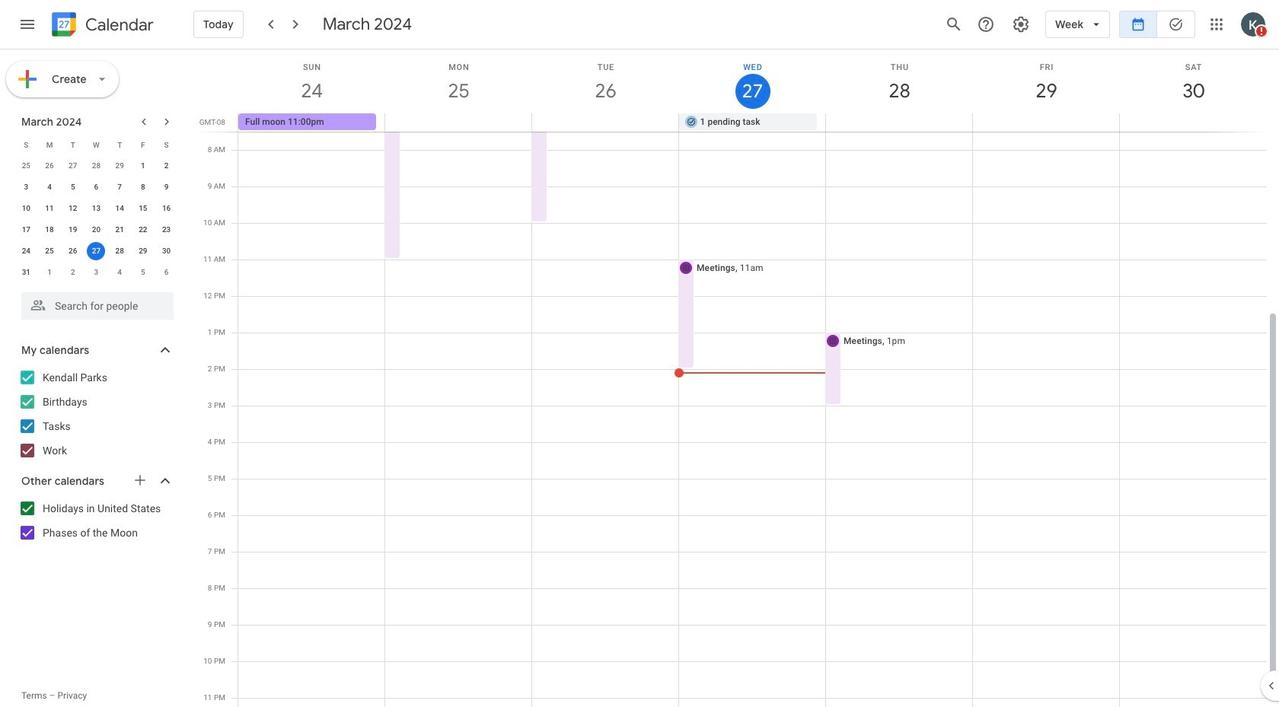 Task type: describe. For each thing, give the bounding box(es) containing it.
heading inside 'calendar' element
[[82, 16, 154, 34]]

main drawer image
[[18, 15, 37, 34]]

3 element
[[17, 178, 35, 196]]

15 element
[[134, 200, 152, 218]]

23 element
[[157, 221, 176, 239]]

24 element
[[17, 242, 35, 260]]

2 element
[[157, 157, 176, 175]]

april 1 element
[[40, 263, 59, 282]]

10 element
[[17, 200, 35, 218]]

9 element
[[157, 178, 176, 196]]

17 element
[[17, 221, 35, 239]]

19 element
[[64, 221, 82, 239]]

february 29 element
[[111, 157, 129, 175]]

april 4 element
[[111, 263, 129, 282]]

april 3 element
[[87, 263, 105, 282]]

30 element
[[157, 242, 176, 260]]

16 element
[[157, 200, 176, 218]]

february 27 element
[[64, 157, 82, 175]]

march 2024 grid
[[14, 134, 178, 283]]

8 element
[[134, 178, 152, 196]]

1 element
[[134, 157, 152, 175]]

april 6 element
[[157, 263, 176, 282]]

25 element
[[40, 242, 59, 260]]

27, today element
[[87, 242, 105, 260]]

cell inside march 2024 grid
[[85, 241, 108, 262]]

7 element
[[111, 178, 129, 196]]

12 element
[[64, 200, 82, 218]]

21 element
[[111, 221, 129, 239]]

settings menu image
[[1012, 15, 1030, 34]]

february 25 element
[[17, 157, 35, 175]]



Task type: vqa. For each thing, say whether or not it's contained in the screenshot.
embed
no



Task type: locate. For each thing, give the bounding box(es) containing it.
calendar element
[[49, 9, 154, 43]]

add other calendars image
[[133, 473, 148, 488]]

my calendars list
[[3, 366, 189, 463]]

april 2 element
[[64, 263, 82, 282]]

february 28 element
[[87, 157, 105, 175]]

28 element
[[111, 242, 129, 260]]

31 element
[[17, 263, 35, 282]]

22 element
[[134, 221, 152, 239]]

row
[[232, 113, 1279, 132], [14, 134, 178, 155], [14, 155, 178, 177], [14, 177, 178, 198], [14, 198, 178, 219], [14, 219, 178, 241], [14, 241, 178, 262], [14, 262, 178, 283]]

4 element
[[40, 178, 59, 196]]

other calendars list
[[3, 497, 189, 545]]

29 element
[[134, 242, 152, 260]]

5 element
[[64, 178, 82, 196]]

heading
[[82, 16, 154, 34]]

6 element
[[87, 178, 105, 196]]

11 element
[[40, 200, 59, 218]]

february 26 element
[[40, 157, 59, 175]]

14 element
[[111, 200, 129, 218]]

18 element
[[40, 221, 59, 239]]

Search for people text field
[[30, 292, 164, 320]]

26 element
[[64, 242, 82, 260]]

13 element
[[87, 200, 105, 218]]

cell
[[385, 113, 532, 132], [532, 113, 679, 132], [826, 113, 973, 132], [973, 113, 1120, 132], [1120, 113, 1266, 132], [85, 241, 108, 262]]

grid
[[195, 50, 1279, 707]]

april 5 element
[[134, 263, 152, 282]]

None search field
[[0, 286, 189, 320]]

20 element
[[87, 221, 105, 239]]

row group
[[14, 155, 178, 283]]



